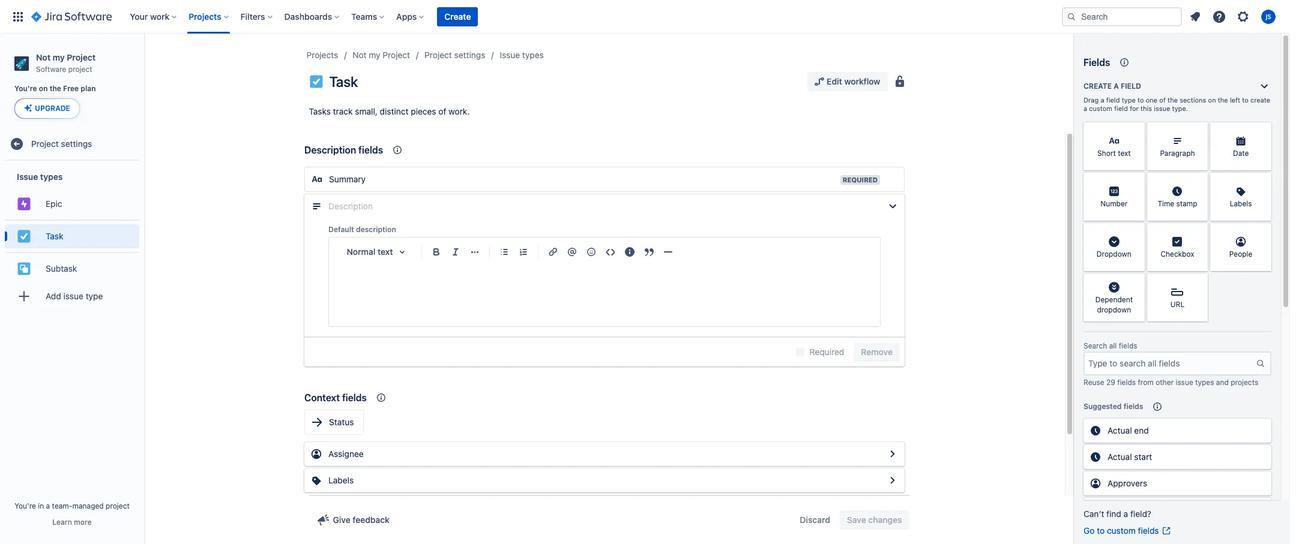 Task type: locate. For each thing, give the bounding box(es) containing it.
1 horizontal spatial of
[[1160, 96, 1167, 104]]

labels inside button
[[329, 476, 354, 486]]

teams button
[[348, 7, 389, 26]]

of left work.
[[439, 106, 447, 117]]

the left 'left'
[[1219, 96, 1229, 104]]

1 vertical spatial project settings link
[[5, 132, 139, 156]]

epic
[[46, 199, 62, 209]]

not inside not my project software project
[[36, 52, 51, 62]]

more information image
[[1193, 124, 1208, 138], [1257, 124, 1271, 138], [1130, 174, 1144, 189], [1193, 174, 1208, 189], [1130, 225, 1144, 239], [1257, 225, 1271, 239]]

0 vertical spatial project
[[68, 65, 92, 74]]

create for create a field
[[1084, 82, 1113, 91]]

0 vertical spatial text
[[1119, 149, 1132, 158]]

add issue type image
[[17, 290, 31, 304]]

the left free
[[50, 84, 61, 93]]

0 vertical spatial issue types
[[500, 50, 544, 60]]

2 horizontal spatial the
[[1219, 96, 1229, 104]]

project settings link down upgrade
[[5, 132, 139, 156]]

field up for
[[1122, 82, 1142, 91]]

type down subtask link
[[86, 291, 103, 302]]

1 vertical spatial issue types
[[17, 172, 63, 182]]

0 vertical spatial settings
[[455, 50, 486, 60]]

not right the projects link
[[353, 50, 367, 60]]

type up for
[[1123, 96, 1137, 104]]

0 horizontal spatial task
[[46, 231, 63, 241]]

field for create
[[1122, 82, 1142, 91]]

description for description
[[329, 201, 373, 211]]

1 horizontal spatial more information about the context fields image
[[391, 143, 405, 157]]

0 vertical spatial open field configuration image
[[886, 448, 900, 462]]

0 vertical spatial issue
[[500, 50, 520, 60]]

small,
[[355, 106, 378, 117]]

description for description fields
[[305, 145, 356, 156]]

approvers button
[[1084, 472, 1272, 496]]

required
[[843, 176, 878, 184], [810, 347, 845, 357]]

actual inside actual start button
[[1108, 452, 1133, 463]]

epic link
[[5, 192, 139, 216]]

quote image
[[642, 245, 657, 260]]

1 vertical spatial field
[[1107, 96, 1121, 104]]

discard button
[[793, 511, 838, 530]]

issue types up epic
[[17, 172, 63, 182]]

2 you're from the top
[[14, 502, 36, 511]]

actual left end
[[1108, 426, 1133, 436]]

0 vertical spatial labels
[[1231, 200, 1253, 209]]

of
[[1160, 96, 1167, 104], [439, 106, 447, 117]]

open field configuration image for labels
[[886, 474, 900, 488]]

to up this
[[1138, 96, 1145, 104]]

banner containing your work
[[0, 0, 1291, 34]]

fields left more information about the suggested fields image
[[1124, 402, 1144, 411]]

context
[[305, 393, 340, 404]]

teams
[[352, 11, 377, 21]]

1 horizontal spatial not
[[353, 50, 367, 60]]

projects right work
[[189, 11, 221, 21]]

29
[[1107, 378, 1116, 387]]

edit
[[827, 76, 843, 87]]

create right apps dropdown button
[[445, 11, 471, 21]]

2 horizontal spatial types
[[1196, 378, 1215, 387]]

feedback
[[353, 515, 390, 526]]

emoji image
[[585, 245, 599, 260]]

bullet list ⌘⇧8 image
[[497, 245, 512, 260]]

projects
[[189, 11, 221, 21], [307, 50, 338, 60]]

your profile and settings image
[[1262, 9, 1277, 24]]

types inside issue types link
[[523, 50, 544, 60]]

field left for
[[1115, 105, 1129, 112]]

task down epic
[[46, 231, 63, 241]]

issue down primary element
[[500, 50, 520, 60]]

search all fields
[[1084, 342, 1138, 351]]

project settings down upgrade
[[31, 139, 92, 149]]

issue types inside group
[[17, 172, 63, 182]]

fields
[[359, 145, 383, 156], [1120, 342, 1138, 351], [1118, 378, 1137, 387], [342, 393, 367, 404], [1124, 402, 1144, 411], [1139, 526, 1160, 536]]

apps button
[[393, 7, 429, 26]]

1 horizontal spatial on
[[1209, 96, 1217, 104]]

0 horizontal spatial labels
[[329, 476, 354, 486]]

you're
[[14, 84, 37, 93], [14, 502, 36, 511]]

description up default
[[329, 201, 373, 211]]

on up upgrade button
[[39, 84, 48, 93]]

more information image for date
[[1257, 124, 1271, 138]]

1 vertical spatial you're
[[14, 502, 36, 511]]

short text
[[1098, 149, 1132, 158]]

1 horizontal spatial projects
[[307, 50, 338, 60]]

1 vertical spatial labels
[[329, 476, 354, 486]]

1 vertical spatial of
[[439, 106, 447, 117]]

on right the sections
[[1209, 96, 1217, 104]]

types up epic
[[40, 172, 63, 182]]

0 horizontal spatial project settings link
[[5, 132, 139, 156]]

link image
[[546, 245, 560, 260]]

text for normal text
[[378, 247, 393, 257]]

jira software image
[[31, 9, 112, 24], [31, 9, 112, 24]]

0 horizontal spatial of
[[439, 106, 447, 117]]

1 vertical spatial project
[[106, 502, 130, 511]]

settings down create button
[[455, 50, 486, 60]]

my up software
[[53, 52, 65, 62]]

fields right "all"
[[1120, 342, 1138, 351]]

open field configuration image inside the assignee button
[[886, 448, 900, 462]]

more information about the fields image
[[1118, 55, 1133, 70]]

0 vertical spatial description
[[305, 145, 356, 156]]

0 vertical spatial create
[[445, 11, 471, 21]]

project up plan
[[68, 65, 92, 74]]

1 vertical spatial type
[[86, 291, 103, 302]]

field for drag
[[1107, 96, 1121, 104]]

drag a field type to one of the sections on the left to create a custom field for this issue type.
[[1084, 96, 1271, 112]]

status
[[329, 418, 354, 428]]

create button
[[438, 7, 478, 26]]

1 vertical spatial actual
[[1108, 452, 1133, 463]]

text down description in the left of the page
[[378, 247, 393, 257]]

add issue type button
[[5, 285, 139, 309]]

0 horizontal spatial project settings
[[31, 139, 92, 149]]

more information about the context fields image right context fields
[[374, 391, 389, 405]]

your
[[130, 11, 148, 21]]

projects up issue type icon
[[307, 50, 338, 60]]

1 vertical spatial project settings
[[31, 139, 92, 149]]

labels down assignee
[[329, 476, 354, 486]]

more information about the context fields image
[[391, 143, 405, 157], [374, 391, 389, 405]]

no restrictions image
[[893, 74, 907, 89]]

project inside not my project software project
[[68, 65, 92, 74]]

find
[[1107, 509, 1122, 520]]

1 horizontal spatial project settings
[[425, 50, 486, 60]]

the up type. at top
[[1168, 96, 1179, 104]]

0 vertical spatial custom
[[1090, 105, 1113, 112]]

not
[[353, 50, 367, 60], [36, 52, 51, 62]]

0 vertical spatial types
[[523, 50, 544, 60]]

project settings link down create button
[[425, 48, 486, 62]]

a down more information about the fields icon
[[1114, 82, 1120, 91]]

projects inside dropdown button
[[189, 11, 221, 21]]

2 vertical spatial issue
[[1177, 378, 1194, 387]]

text inside popup button
[[378, 247, 393, 257]]

my
[[369, 50, 381, 60], [53, 52, 65, 62]]

0 horizontal spatial create
[[445, 11, 471, 21]]

default description
[[329, 225, 396, 234]]

primary element
[[7, 0, 1063, 33]]

project settings down create button
[[425, 50, 486, 60]]

my inside not my project software project
[[53, 52, 65, 62]]

create a field
[[1084, 82, 1142, 91]]

dependent dropdown
[[1096, 295, 1134, 315]]

the
[[50, 84, 61, 93], [1168, 96, 1179, 104], [1219, 96, 1229, 104]]

0 vertical spatial you're
[[14, 84, 37, 93]]

1 horizontal spatial type
[[1123, 96, 1137, 104]]

work
[[150, 11, 170, 21]]

a
[[1114, 82, 1120, 91], [1101, 96, 1105, 104], [1084, 105, 1088, 112], [46, 502, 50, 511], [1124, 509, 1129, 520]]

task right issue type icon
[[329, 73, 358, 90]]

0 vertical spatial more information about the context fields image
[[391, 143, 405, 157]]

issue types
[[500, 50, 544, 60], [17, 172, 63, 182]]

on
[[39, 84, 48, 93], [1209, 96, 1217, 104]]

1 vertical spatial open field configuration image
[[886, 474, 900, 488]]

free
[[63, 84, 79, 93]]

text right short
[[1119, 149, 1132, 158]]

0 horizontal spatial project
[[68, 65, 92, 74]]

0 vertical spatial task
[[329, 73, 358, 90]]

custom down "can't find a field?"
[[1108, 526, 1136, 536]]

your work button
[[126, 7, 182, 26]]

1 vertical spatial projects
[[307, 50, 338, 60]]

project up plan
[[67, 52, 96, 62]]

project settings
[[425, 50, 486, 60], [31, 139, 92, 149]]

create up drag
[[1084, 82, 1113, 91]]

project
[[68, 65, 92, 74], [106, 502, 130, 511]]

0 vertical spatial projects
[[189, 11, 221, 21]]

settings down upgrade
[[61, 139, 92, 149]]

type
[[1123, 96, 1137, 104], [86, 291, 103, 302]]

issue right add
[[63, 291, 83, 302]]

custom down drag
[[1090, 105, 1113, 112]]

create
[[445, 11, 471, 21], [1084, 82, 1113, 91]]

plan
[[81, 84, 96, 93]]

project settings link
[[425, 48, 486, 62], [5, 132, 139, 156]]

start
[[1135, 452, 1153, 463]]

settings
[[455, 50, 486, 60], [61, 139, 92, 149]]

sidebar navigation image
[[131, 48, 157, 72]]

2 actual from the top
[[1108, 452, 1133, 463]]

0 horizontal spatial settings
[[61, 139, 92, 149]]

project settings inside the project settings link
[[31, 139, 92, 149]]

0 horizontal spatial projects
[[189, 11, 221, 21]]

dropdown
[[1097, 250, 1132, 259]]

fields up status
[[342, 393, 367, 404]]

actual inside the actual end button
[[1108, 426, 1133, 436]]

upgrade button
[[15, 99, 79, 119]]

this link will be opened in a new tab image
[[1162, 527, 1172, 536]]

project right managed
[[106, 502, 130, 511]]

more formatting image
[[468, 245, 482, 260]]

issue down one
[[1155, 105, 1171, 112]]

more information image for paragraph
[[1193, 124, 1208, 138]]

a down drag
[[1084, 105, 1088, 112]]

1 horizontal spatial labels
[[1231, 200, 1253, 209]]

2 open field configuration image from the top
[[886, 474, 900, 488]]

1 vertical spatial task
[[46, 231, 63, 241]]

description up summary
[[305, 145, 356, 156]]

0 horizontal spatial my
[[53, 52, 65, 62]]

close field configuration image
[[886, 199, 900, 214]]

1 vertical spatial more information about the context fields image
[[374, 391, 389, 405]]

1 vertical spatial description
[[329, 201, 373, 211]]

suggested fields
[[1084, 402, 1144, 411]]

open field configuration image inside labels button
[[886, 474, 900, 488]]

type inside drag a field type to one of the sections on the left to create a custom field for this issue type.
[[1123, 96, 1137, 104]]

1 horizontal spatial text
[[1119, 149, 1132, 158]]

2 vertical spatial types
[[1196, 378, 1215, 387]]

0 horizontal spatial not
[[36, 52, 51, 62]]

subtask
[[46, 264, 77, 274]]

0 vertical spatial on
[[39, 84, 48, 93]]

type inside button
[[86, 291, 103, 302]]

banner
[[0, 0, 1291, 34]]

0 horizontal spatial types
[[40, 172, 63, 182]]

task
[[329, 73, 358, 90], [46, 231, 63, 241]]

fields up summary
[[359, 145, 383, 156]]

more information image
[[1130, 124, 1144, 138], [1257, 174, 1271, 189], [1193, 225, 1208, 239], [1130, 275, 1144, 290]]

field down the create a field
[[1107, 96, 1121, 104]]

types left and on the right
[[1196, 378, 1215, 387]]

1 vertical spatial issue
[[17, 172, 38, 182]]

0 horizontal spatial more information about the context fields image
[[374, 391, 389, 405]]

0 horizontal spatial the
[[50, 84, 61, 93]]

labels up people
[[1231, 200, 1253, 209]]

to right 'go'
[[1098, 526, 1105, 536]]

0 horizontal spatial type
[[86, 291, 103, 302]]

1 vertical spatial custom
[[1108, 526, 1136, 536]]

actual left start
[[1108, 452, 1133, 463]]

more information image for dependent dropdown
[[1130, 275, 1144, 290]]

normal text
[[347, 247, 393, 257]]

1 vertical spatial types
[[40, 172, 63, 182]]

1 you're from the top
[[14, 84, 37, 93]]

more information about the suggested fields image
[[1151, 400, 1166, 414]]

more information image for number
[[1130, 174, 1144, 189]]

open field configuration image
[[886, 448, 900, 462], [886, 474, 900, 488]]

not up software
[[36, 52, 51, 62]]

issue types for group containing issue types
[[17, 172, 63, 182]]

issue up epic link
[[17, 172, 38, 182]]

this
[[1141, 105, 1153, 112]]

types down primary element
[[523, 50, 544, 60]]

1 open field configuration image from the top
[[886, 448, 900, 462]]

to right 'left'
[[1243, 96, 1249, 104]]

upgrade
[[35, 104, 70, 113]]

learn more button
[[52, 518, 92, 528]]

go to custom fields link
[[1084, 526, 1172, 538]]

0 vertical spatial required
[[843, 176, 878, 184]]

0 vertical spatial of
[[1160, 96, 1167, 104]]

you're left in
[[14, 502, 36, 511]]

0 vertical spatial project settings link
[[425, 48, 486, 62]]

0 horizontal spatial text
[[378, 247, 393, 257]]

edit workflow button
[[808, 72, 888, 91]]

Search field
[[1063, 7, 1183, 26]]

group
[[5, 161, 139, 316]]

1 vertical spatial create
[[1084, 82, 1113, 91]]

give feedback
[[333, 515, 390, 526]]

my down teams popup button
[[369, 50, 381, 60]]

1 vertical spatial on
[[1209, 96, 1217, 104]]

0 vertical spatial issue
[[1155, 105, 1171, 112]]

issue types link
[[500, 48, 544, 62]]

issue
[[1155, 105, 1171, 112], [63, 291, 83, 302], [1177, 378, 1194, 387]]

0 horizontal spatial issue types
[[17, 172, 63, 182]]

of inside drag a field type to one of the sections on the left to create a custom field for this issue type.
[[1160, 96, 1167, 104]]

1 vertical spatial text
[[378, 247, 393, 257]]

actual
[[1108, 426, 1133, 436], [1108, 452, 1133, 463]]

0 vertical spatial actual
[[1108, 426, 1133, 436]]

you're up upgrade button
[[14, 84, 37, 93]]

issue types down primary element
[[500, 50, 544, 60]]

issue right other
[[1177, 378, 1194, 387]]

from
[[1139, 378, 1154, 387]]

1 horizontal spatial issue
[[1155, 105, 1171, 112]]

0 vertical spatial type
[[1123, 96, 1137, 104]]

add issue type
[[46, 291, 103, 302]]

1 actual from the top
[[1108, 426, 1133, 436]]

of right one
[[1160, 96, 1167, 104]]

1 horizontal spatial project settings link
[[425, 48, 486, 62]]

labels
[[1231, 200, 1253, 209], [329, 476, 354, 486]]

create inside create button
[[445, 11, 471, 21]]

issue inside drag a field type to one of the sections on the left to create a custom field for this issue type.
[[1155, 105, 1171, 112]]

Type to search all fields text field
[[1086, 353, 1257, 375]]

description
[[305, 145, 356, 156], [329, 201, 373, 211]]

1 horizontal spatial my
[[369, 50, 381, 60]]

filters
[[241, 11, 265, 21]]

1 horizontal spatial issue types
[[500, 50, 544, 60]]

1 horizontal spatial create
[[1084, 82, 1113, 91]]

you're in a team-managed project
[[14, 502, 130, 511]]

0 horizontal spatial to
[[1098, 526, 1105, 536]]

1 vertical spatial issue
[[63, 291, 83, 302]]

not for not my project
[[353, 50, 367, 60]]

0 vertical spatial field
[[1122, 82, 1142, 91]]

0 horizontal spatial issue
[[63, 291, 83, 302]]

date
[[1234, 149, 1250, 158]]

more information about the context fields image down the distinct on the top of the page
[[391, 143, 405, 157]]

1 horizontal spatial types
[[523, 50, 544, 60]]



Task type: vqa. For each thing, say whether or not it's contained in the screenshot.
issue within the Button
yes



Task type: describe. For each thing, give the bounding box(es) containing it.
fields right 29
[[1118, 378, 1137, 387]]

type.
[[1173, 105, 1189, 112]]

apps
[[397, 11, 417, 21]]

code snippet image
[[604, 245, 618, 260]]

more information image for short text
[[1130, 124, 1144, 138]]

actual for actual start
[[1108, 452, 1133, 463]]

field?
[[1131, 509, 1152, 520]]

team-
[[52, 502, 72, 511]]

software
[[36, 65, 66, 74]]

context fields
[[305, 393, 367, 404]]

task group
[[5, 220, 139, 253]]

on inside drag a field type to one of the sections on the left to create a custom field for this issue type.
[[1209, 96, 1217, 104]]

search
[[1084, 342, 1108, 351]]

not my project link
[[353, 48, 410, 62]]

open field configuration image for assignee
[[886, 448, 900, 462]]

learn more
[[52, 518, 92, 527]]

work.
[[449, 106, 470, 117]]

0 horizontal spatial on
[[39, 84, 48, 93]]

subtask link
[[5, 257, 139, 281]]

more information image for time stamp
[[1193, 174, 1208, 189]]

settings image
[[1237, 9, 1251, 24]]

issue type icon image
[[309, 74, 323, 89]]

projects for projects dropdown button
[[189, 11, 221, 21]]

1 horizontal spatial to
[[1138, 96, 1145, 104]]

task inside group
[[46, 231, 63, 241]]

appswitcher icon image
[[11, 9, 25, 24]]

project inside not my project software project
[[67, 52, 96, 62]]

normal text button
[[341, 239, 417, 266]]

not my project software project
[[36, 52, 96, 74]]

a right in
[[46, 502, 50, 511]]

fields left this link will be opened in a new tab icon
[[1139, 526, 1160, 536]]

suggested
[[1084, 402, 1122, 411]]

2 vertical spatial field
[[1115, 105, 1129, 112]]

and
[[1217, 378, 1230, 387]]

help image
[[1213, 9, 1227, 24]]

custom inside drag a field type to one of the sections on the left to create a custom field for this issue type.
[[1090, 105, 1113, 112]]

numbered list ⌘⇧7 image
[[517, 245, 531, 260]]

can't find a field?
[[1084, 509, 1152, 520]]

bold ⌘b image
[[430, 245, 444, 260]]

projects link
[[307, 48, 338, 62]]

all
[[1110, 342, 1118, 351]]

issue inside button
[[63, 291, 83, 302]]

my for not my project software project
[[53, 52, 65, 62]]

normal
[[347, 247, 376, 257]]

discard
[[800, 515, 831, 526]]

dashboards button
[[281, 7, 344, 26]]

default
[[329, 225, 354, 234]]

mention image
[[565, 245, 580, 260]]

stamp
[[1177, 200, 1198, 209]]

info panel image
[[623, 245, 637, 260]]

create
[[1251, 96, 1271, 104]]

notifications image
[[1189, 9, 1203, 24]]

issue types for issue types link
[[500, 50, 544, 60]]

my for not my project
[[369, 50, 381, 60]]

more information about the context fields image for context fields
[[374, 391, 389, 405]]

projects button
[[185, 7, 233, 26]]

drag
[[1084, 96, 1099, 104]]

time
[[1158, 200, 1175, 209]]

sections
[[1181, 96, 1207, 104]]

italic ⌘i image
[[449, 245, 463, 260]]

1 horizontal spatial settings
[[455, 50, 486, 60]]

1 horizontal spatial project
[[106, 502, 130, 511]]

learn
[[52, 518, 72, 527]]

not for not my project software project
[[36, 52, 51, 62]]

more
[[74, 518, 92, 527]]

2 horizontal spatial issue
[[1177, 378, 1194, 387]]

actual end
[[1108, 426, 1150, 436]]

projects
[[1232, 378, 1259, 387]]

dependent
[[1096, 295, 1134, 304]]

more information about the context fields image for description fields
[[391, 143, 405, 157]]

approvers
[[1108, 479, 1148, 489]]

create for create
[[445, 11, 471, 21]]

1 horizontal spatial task
[[329, 73, 358, 90]]

your work
[[130, 11, 170, 21]]

filters button
[[237, 7, 277, 26]]

number
[[1101, 200, 1128, 209]]

a right drag
[[1101, 96, 1105, 104]]

a right find
[[1124, 509, 1129, 520]]

edit workflow
[[827, 76, 881, 87]]

tasks
[[309, 106, 331, 117]]

you're on the free plan
[[14, 84, 96, 93]]

other
[[1156, 378, 1174, 387]]

add
[[46, 291, 61, 302]]

distinct
[[380, 106, 409, 117]]

more information image for labels
[[1257, 174, 1271, 189]]

actual start
[[1108, 452, 1153, 463]]

labels button
[[305, 469, 905, 493]]

dropdown
[[1098, 306, 1132, 315]]

task link
[[5, 225, 139, 249]]

managed
[[72, 502, 104, 511]]

pieces
[[411, 106, 436, 117]]

more information image for dropdown
[[1130, 225, 1144, 239]]

project down the apps at the left top of page
[[383, 50, 410, 60]]

in
[[38, 502, 44, 511]]

text for short text
[[1119, 149, 1132, 158]]

1 horizontal spatial issue
[[500, 50, 520, 60]]

group containing issue types
[[5, 161, 139, 316]]

description
[[356, 225, 396, 234]]

workflow
[[845, 76, 881, 87]]

actual for actual end
[[1108, 426, 1133, 436]]

project down upgrade button
[[31, 139, 59, 149]]

1 vertical spatial required
[[810, 347, 845, 357]]

fields
[[1084, 57, 1111, 68]]

for
[[1131, 105, 1139, 112]]

not my project
[[353, 50, 410, 60]]

you're for you're on the free plan
[[14, 84, 37, 93]]

left
[[1231, 96, 1241, 104]]

0 vertical spatial project settings
[[425, 50, 486, 60]]

summary
[[329, 174, 366, 184]]

dashboards
[[284, 11, 332, 21]]

1 horizontal spatial the
[[1168, 96, 1179, 104]]

checkbox
[[1161, 250, 1195, 259]]

projects for the projects link
[[307, 50, 338, 60]]

search image
[[1067, 12, 1077, 21]]

more information image for people
[[1257, 225, 1271, 239]]

project down create button
[[425, 50, 452, 60]]

one
[[1147, 96, 1158, 104]]

2 horizontal spatial to
[[1243, 96, 1249, 104]]

url
[[1171, 301, 1185, 310]]

assignee
[[329, 449, 364, 460]]

short
[[1098, 149, 1117, 158]]

actual start button
[[1084, 446, 1272, 470]]

more information image for checkbox
[[1193, 225, 1208, 239]]

go to custom fields
[[1084, 526, 1160, 536]]

track
[[333, 106, 353, 117]]

actual end button
[[1084, 419, 1272, 443]]

1 vertical spatial settings
[[61, 139, 92, 149]]

divider image
[[661, 245, 676, 260]]

you're for you're in a team-managed project
[[14, 502, 36, 511]]

0 horizontal spatial issue
[[17, 172, 38, 182]]

go
[[1084, 526, 1095, 536]]

time stamp
[[1158, 200, 1198, 209]]

assignee button
[[305, 443, 905, 467]]



